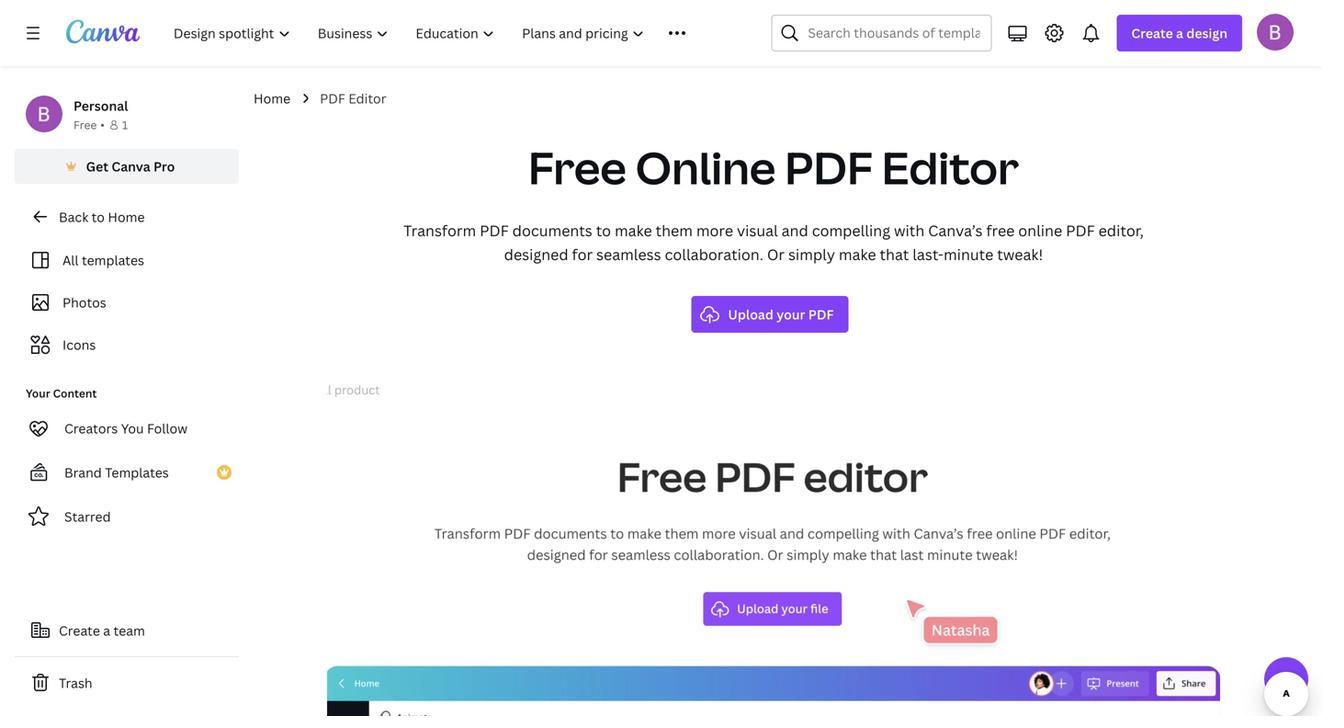 Task type: locate. For each thing, give the bounding box(es) containing it.
to
[[92, 208, 105, 226], [596, 221, 611, 240]]

1 horizontal spatial create
[[1132, 24, 1174, 42]]

all templates
[[63, 251, 144, 269]]

back to home
[[59, 208, 145, 226]]

to inside transform pdf documents to make them more visual and compelling with canva's free online pdf editor, designed for seamless collaboration. or simply make that last-minute tweak!
[[596, 221, 611, 240]]

home up all templates link
[[108, 208, 145, 226]]

templates
[[105, 464, 169, 481]]

more
[[697, 221, 734, 240]]

a
[[1177, 24, 1184, 42], [103, 622, 110, 639]]

1 horizontal spatial free
[[529, 137, 627, 197]]

make down the compelling
[[839, 245, 877, 264]]

pdf
[[320, 90, 345, 107], [785, 137, 873, 197], [480, 221, 509, 240], [1067, 221, 1096, 240], [809, 306, 834, 323]]

make
[[615, 221, 652, 240], [839, 245, 877, 264]]

1 vertical spatial home
[[108, 208, 145, 226]]

0 horizontal spatial editor
[[349, 90, 387, 107]]

pro
[[154, 158, 175, 175]]

0 vertical spatial editor
[[349, 90, 387, 107]]

0 horizontal spatial free
[[74, 117, 97, 132]]

0 horizontal spatial home
[[108, 208, 145, 226]]

photos link
[[26, 285, 228, 320]]

free
[[987, 221, 1015, 240]]

home left pdf editor
[[254, 90, 291, 107]]

1 vertical spatial editor
[[882, 137, 1020, 197]]

a inside 'create a team' button
[[103, 622, 110, 639]]

0 horizontal spatial to
[[92, 208, 105, 226]]

a inside the create a design dropdown button
[[1177, 24, 1184, 42]]

documents
[[513, 221, 593, 240]]

0 vertical spatial make
[[615, 221, 652, 240]]

0 horizontal spatial a
[[103, 622, 110, 639]]

team
[[114, 622, 145, 639]]

create left team
[[59, 622, 100, 639]]

0 vertical spatial a
[[1177, 24, 1184, 42]]

None search field
[[772, 15, 992, 51]]

create left the design
[[1132, 24, 1174, 42]]

a for team
[[103, 622, 110, 639]]

all
[[63, 251, 79, 269]]

collaboration.
[[665, 245, 764, 264]]

pdf right your
[[809, 306, 834, 323]]

transform pdf documents to make them more visual and compelling with canva's free online pdf editor, designed for seamless collaboration. or simply make that last-minute tweak!
[[404, 221, 1145, 264]]

to up seamless
[[596, 221, 611, 240]]

icons link
[[26, 327, 228, 362]]

creators you follow
[[64, 420, 188, 437]]

free for free •
[[74, 117, 97, 132]]

photos
[[63, 294, 106, 311]]

create a design button
[[1117, 15, 1243, 51]]

starred link
[[15, 498, 239, 535]]

content
[[53, 386, 97, 401]]

creators you follow link
[[15, 410, 239, 447]]

create
[[1132, 24, 1174, 42], [59, 622, 100, 639]]

make up seamless
[[615, 221, 652, 240]]

home
[[254, 90, 291, 107], [108, 208, 145, 226]]

pdf up designed
[[480, 221, 509, 240]]

0 horizontal spatial make
[[615, 221, 652, 240]]

bob builder image
[[1258, 14, 1294, 50]]

a for design
[[1177, 24, 1184, 42]]

1 vertical spatial create
[[59, 622, 100, 639]]

0 horizontal spatial create
[[59, 622, 100, 639]]

editor,
[[1099, 221, 1145, 240]]

creators
[[64, 420, 118, 437]]

get
[[86, 158, 109, 175]]

1 vertical spatial a
[[103, 622, 110, 639]]

icons
[[63, 336, 96, 353]]

0 vertical spatial create
[[1132, 24, 1174, 42]]

1 vertical spatial make
[[839, 245, 877, 264]]

1 horizontal spatial make
[[839, 245, 877, 264]]

free
[[74, 117, 97, 132], [529, 137, 627, 197]]

templates
[[82, 251, 144, 269]]

last-
[[913, 245, 944, 264]]

create a team
[[59, 622, 145, 639]]

back to home link
[[15, 199, 239, 235]]

1 horizontal spatial home
[[254, 90, 291, 107]]

that
[[880, 245, 910, 264]]

create inside dropdown button
[[1132, 24, 1174, 42]]

editor
[[349, 90, 387, 107], [882, 137, 1020, 197]]

1 horizontal spatial editor
[[882, 137, 1020, 197]]

create inside button
[[59, 622, 100, 639]]

pdf right home link
[[320, 90, 345, 107]]

1 horizontal spatial a
[[1177, 24, 1184, 42]]

top level navigation element
[[162, 15, 728, 51], [162, 15, 728, 51]]

all templates link
[[26, 243, 228, 278]]

a left team
[[103, 622, 110, 639]]

0 vertical spatial home
[[254, 90, 291, 107]]

free up documents
[[529, 137, 627, 197]]

design
[[1187, 24, 1228, 42]]

1 vertical spatial free
[[529, 137, 627, 197]]

with
[[894, 221, 925, 240]]

a left the design
[[1177, 24, 1184, 42]]

0 vertical spatial free
[[74, 117, 97, 132]]

Search search field
[[808, 16, 980, 51]]

free left the •
[[74, 117, 97, 132]]

1 horizontal spatial to
[[596, 221, 611, 240]]

to right the back
[[92, 208, 105, 226]]

your
[[26, 386, 50, 401]]

pdf right online
[[1067, 221, 1096, 240]]

seamless
[[597, 245, 662, 264]]

home link
[[254, 88, 291, 108]]



Task type: describe. For each thing, give the bounding box(es) containing it.
pdf editor
[[320, 90, 387, 107]]

online
[[636, 137, 776, 197]]

free •
[[74, 117, 105, 132]]

minute
[[944, 245, 994, 264]]

get canva pro
[[86, 158, 175, 175]]

trash
[[59, 674, 93, 692]]

back
[[59, 208, 88, 226]]

you
[[121, 420, 144, 437]]

create a design
[[1132, 24, 1228, 42]]

brand templates link
[[15, 454, 239, 491]]

follow
[[147, 420, 188, 437]]

designed
[[504, 245, 569, 264]]

pdf inside button
[[809, 306, 834, 323]]

upload your pdf button
[[692, 296, 849, 333]]

free for free online pdf editor
[[529, 137, 627, 197]]

canva
[[112, 158, 150, 175]]

1
[[122, 117, 128, 132]]

pdf up the compelling
[[785, 137, 873, 197]]

starred
[[64, 508, 111, 525]]

create for create a team
[[59, 622, 100, 639]]

personal
[[74, 97, 128, 114]]

get canva pro button
[[15, 149, 239, 184]]

tweak!
[[998, 245, 1044, 264]]

your content
[[26, 386, 97, 401]]

brand
[[64, 464, 102, 481]]

canva's
[[929, 221, 983, 240]]

simply
[[789, 245, 836, 264]]

for
[[572, 245, 593, 264]]

transform
[[404, 221, 476, 240]]

or
[[768, 245, 785, 264]]

upload your pdf
[[728, 306, 834, 323]]

brand templates
[[64, 464, 169, 481]]

•
[[100, 117, 105, 132]]

compelling
[[812, 221, 891, 240]]

free online pdf editor
[[529, 137, 1020, 197]]

online
[[1019, 221, 1063, 240]]

trash link
[[15, 665, 239, 701]]

and
[[782, 221, 809, 240]]

them
[[656, 221, 693, 240]]

create a team button
[[15, 612, 239, 649]]

create for create a design
[[1132, 24, 1174, 42]]

upload
[[728, 306, 774, 323]]

visual
[[737, 221, 778, 240]]

your
[[777, 306, 806, 323]]



Task type: vqa. For each thing, say whether or not it's contained in the screenshot.
Circle BUTTON
no



